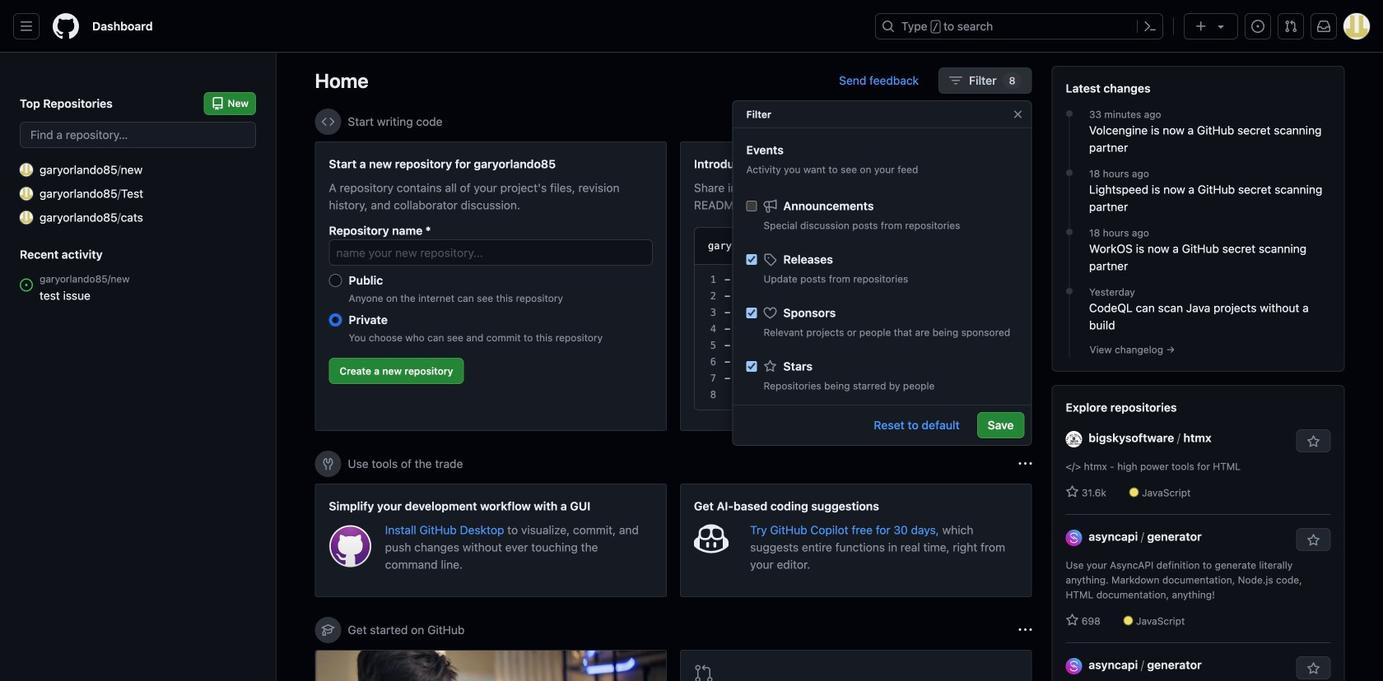 Task type: locate. For each thing, give the bounding box(es) containing it.
star this repository image for second star icon from the top
[[1307, 534, 1320, 547]]

explore element
[[1052, 66, 1345, 682]]

None radio
[[329, 274, 342, 287]]

tools image
[[321, 458, 335, 471]]

None checkbox
[[746, 254, 757, 265], [746, 361, 757, 372], [746, 254, 757, 265], [746, 361, 757, 372]]

1 vertical spatial star image
[[1066, 614, 1079, 627]]

1 vertical spatial git pull request image
[[694, 664, 714, 682]]

0 vertical spatial star image
[[1066, 486, 1079, 499]]

explore repositories navigation
[[1052, 385, 1345, 682]]

1 vertical spatial star this repository image
[[1307, 534, 1320, 547]]

1 vertical spatial why am i seeing this? image
[[1019, 624, 1032, 637]]

star this repository image
[[1307, 435, 1320, 449], [1307, 534, 1320, 547]]

none radio inside start a new repository element
[[329, 314, 342, 327]]

2 dot fill image from the top
[[1063, 166, 1076, 179]]

star this repository image
[[1307, 663, 1320, 676]]

0 horizontal spatial git pull request image
[[694, 664, 714, 682]]

mortar board image
[[321, 624, 335, 637]]

0 vertical spatial dot fill image
[[1063, 107, 1076, 120]]

1 vertical spatial @asyncapi profile image
[[1066, 658, 1082, 675]]

start a new repository element
[[315, 142, 667, 431]]

1 vertical spatial dot fill image
[[1063, 285, 1076, 298]]

1 why am i seeing this? image from the top
[[1019, 115, 1032, 128]]

Top Repositories search field
[[20, 122, 256, 148]]

dot fill image
[[1063, 226, 1076, 239], [1063, 285, 1076, 298]]

heart image
[[764, 307, 777, 320]]

0 vertical spatial @asyncapi profile image
[[1066, 530, 1082, 546]]

star image
[[1066, 486, 1079, 499], [1066, 614, 1079, 627]]

introduce yourself with a profile readme element
[[680, 142, 1032, 431]]

@bigskysoftware profile image
[[1066, 431, 1082, 448]]

triangle down image
[[1214, 20, 1227, 33]]

1 dot fill image from the top
[[1063, 107, 1076, 120]]

dot fill image
[[1063, 107, 1076, 120], [1063, 166, 1076, 179]]

None radio
[[329, 314, 342, 327]]

0 vertical spatial dot fill image
[[1063, 226, 1076, 239]]

issue opened image
[[1251, 20, 1264, 33]]

menu
[[733, 185, 1031, 620]]

homepage image
[[53, 13, 79, 40]]

2 @asyncapi profile image from the top
[[1066, 658, 1082, 675]]

2 star image from the top
[[1066, 614, 1079, 627]]

open issue image
[[20, 279, 33, 292]]

None checkbox
[[746, 201, 757, 212], [746, 308, 757, 319], [746, 201, 757, 212], [746, 308, 757, 319]]

tag image
[[764, 253, 777, 266]]

@asyncapi profile image
[[1066, 530, 1082, 546], [1066, 658, 1082, 675]]

1 dot fill image from the top
[[1063, 226, 1076, 239]]

1 vertical spatial dot fill image
[[1063, 166, 1076, 179]]

1 star this repository image from the top
[[1307, 435, 1320, 449]]

why am i seeing this? image
[[1019, 458, 1032, 471]]

git pull request image
[[1284, 20, 1297, 33], [694, 664, 714, 682]]

0 vertical spatial star this repository image
[[1307, 435, 1320, 449]]

2 why am i seeing this? image from the top
[[1019, 624, 1032, 637]]

1 horizontal spatial git pull request image
[[1284, 20, 1297, 33]]

get ai-based coding suggestions element
[[680, 484, 1032, 598]]

1 star image from the top
[[1066, 486, 1079, 499]]

command palette image
[[1143, 20, 1157, 33]]

0 vertical spatial why am i seeing this? image
[[1019, 115, 1032, 128]]

None submit
[[951, 235, 1004, 258]]

1 @asyncapi profile image from the top
[[1066, 530, 1082, 546]]

why am i seeing this? image
[[1019, 115, 1032, 128], [1019, 624, 1032, 637]]

2 star this repository image from the top
[[1307, 534, 1320, 547]]



Task type: describe. For each thing, give the bounding box(es) containing it.
megaphone image
[[764, 200, 777, 213]]

filter image
[[949, 74, 962, 87]]

simplify your development workflow with a gui element
[[315, 484, 667, 598]]

2 dot fill image from the top
[[1063, 285, 1076, 298]]

what is github? image
[[316, 651, 666, 682]]

name your new repository... text field
[[329, 240, 653, 266]]

what is github? element
[[315, 650, 667, 682]]

star this repository image for second star icon from the bottom of the 'explore repositories' navigation
[[1307, 435, 1320, 449]]

@asyncapi profile image for star this repository icon associated with second star icon from the top
[[1066, 530, 1082, 546]]

new image
[[20, 163, 33, 177]]

why am i seeing this? image for what is github? element
[[1019, 624, 1032, 637]]

none radio inside start a new repository element
[[329, 274, 342, 287]]

plus image
[[1195, 20, 1208, 33]]

none submit inside introduce yourself with a profile readme element
[[951, 235, 1004, 258]]

notifications image
[[1317, 20, 1330, 33]]

code image
[[321, 115, 335, 128]]

Find a repository… text field
[[20, 122, 256, 148]]

close menu image
[[1011, 108, 1025, 121]]

cats image
[[20, 211, 33, 224]]

test image
[[20, 187, 33, 200]]

0 vertical spatial git pull request image
[[1284, 20, 1297, 33]]

why am i seeing this? image for start a new repository element at left
[[1019, 115, 1032, 128]]

github desktop image
[[329, 525, 372, 568]]

@asyncapi profile image for star this repository image
[[1066, 658, 1082, 675]]

star image
[[764, 360, 777, 373]]



Task type: vqa. For each thing, say whether or not it's contained in the screenshot.
Introduce yourself with a profile README element
yes



